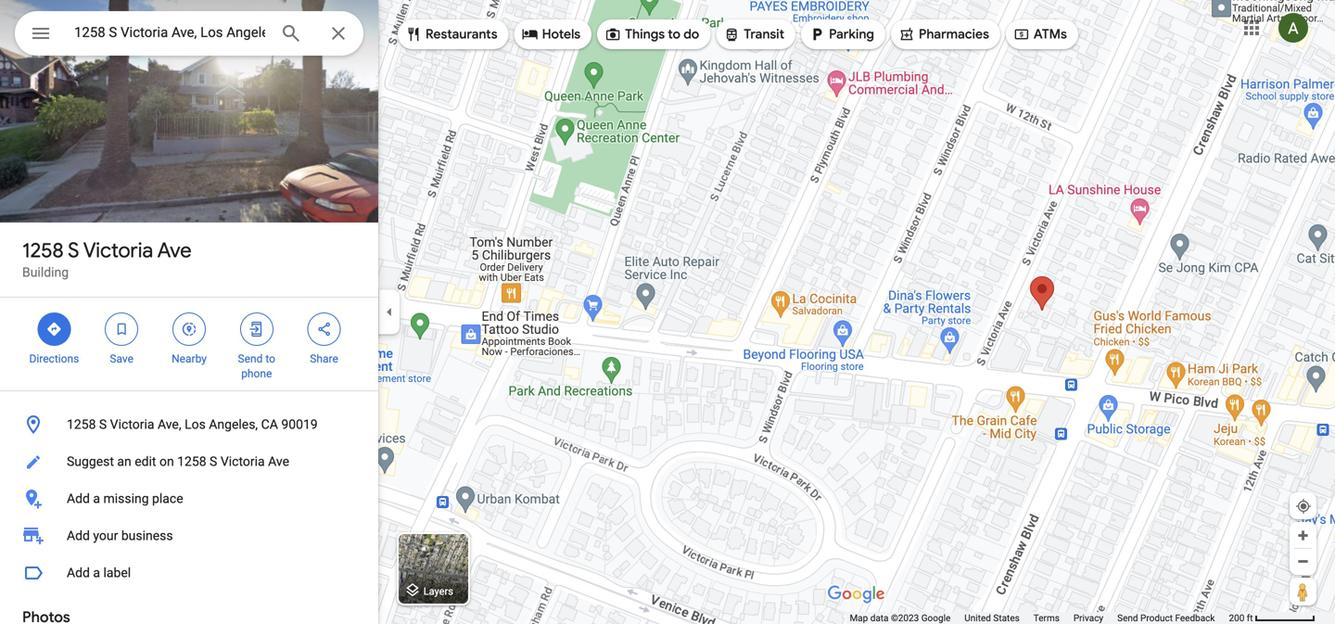 Task type: vqa. For each thing, say whether or not it's contained in the screenshot.


Task type: locate. For each thing, give the bounding box(es) containing it.
1 a from the top
[[93, 491, 100, 506]]

0 vertical spatial add
[[67, 491, 90, 506]]

1 horizontal spatial 1258
[[67, 417, 96, 432]]

 hotels
[[522, 24, 581, 45]]

footer containing map data ©2023 google
[[850, 612, 1229, 624]]

1 horizontal spatial s
[[99, 417, 107, 432]]

add a missing place
[[67, 491, 183, 506]]

send inside send to phone
[[238, 352, 263, 365]]

s
[[68, 237, 79, 263], [99, 417, 107, 432], [210, 454, 217, 469]]

add
[[67, 491, 90, 506], [67, 528, 90, 543], [67, 565, 90, 581]]

ave up 
[[157, 237, 192, 263]]

restaurants
[[426, 26, 498, 43]]

add for add a label
[[67, 565, 90, 581]]

victoria inside button
[[110, 417, 154, 432]]

s up "building"
[[68, 237, 79, 263]]

victoria
[[83, 237, 153, 263], [110, 417, 154, 432], [221, 454, 265, 469]]


[[113, 319, 130, 339]]

1 vertical spatial to
[[266, 352, 275, 365]]

1258 right on
[[177, 454, 206, 469]]

1258 s victoria ave building
[[22, 237, 192, 280]]

things
[[625, 26, 665, 43]]

send up phone
[[238, 352, 263, 365]]

united states button
[[965, 612, 1020, 624]]

suggest an edit on 1258 s victoria ave
[[67, 454, 289, 469]]

send inside button
[[1118, 613, 1138, 624]]

footer
[[850, 612, 1229, 624]]

0 vertical spatial 1258
[[22, 237, 64, 263]]

victoria left ave,
[[110, 417, 154, 432]]

map
[[850, 613, 868, 624]]

add your business
[[67, 528, 173, 543]]

1258 inside button
[[67, 417, 96, 432]]

0 horizontal spatial ave
[[157, 237, 192, 263]]

atms
[[1034, 26, 1067, 43]]

map data ©2023 google
[[850, 613, 951, 624]]

2 vertical spatial add
[[67, 565, 90, 581]]


[[181, 319, 198, 339]]

los
[[185, 417, 206, 432]]


[[316, 319, 333, 339]]

transit
[[744, 26, 785, 43]]

 atms
[[1014, 24, 1067, 45]]

a for missing
[[93, 491, 100, 506]]

building
[[22, 265, 69, 280]]

a
[[93, 491, 100, 506], [93, 565, 100, 581]]

None field
[[74, 21, 265, 44]]

victoria down angeles,
[[221, 454, 265, 469]]

2 a from the top
[[93, 565, 100, 581]]

parking
[[829, 26, 875, 43]]

0 horizontal spatial s
[[68, 237, 79, 263]]

1 vertical spatial a
[[93, 565, 100, 581]]

show your location image
[[1296, 498, 1312, 515]]

s inside 1258 s victoria ave building
[[68, 237, 79, 263]]

google
[[922, 613, 951, 624]]

2 vertical spatial victoria
[[221, 454, 265, 469]]

1 horizontal spatial send
[[1118, 613, 1138, 624]]

90019
[[281, 417, 318, 432]]

send left product
[[1118, 613, 1138, 624]]


[[605, 24, 621, 45]]

3 add from the top
[[67, 565, 90, 581]]

victoria up the ''
[[83, 237, 153, 263]]

1258 up "building"
[[22, 237, 64, 263]]

to left the do
[[668, 26, 681, 43]]

a left label
[[93, 565, 100, 581]]

ave
[[157, 237, 192, 263], [268, 454, 289, 469]]

google account: angela cha  
(angela.cha@adept.ai) image
[[1279, 13, 1309, 43]]

to
[[668, 26, 681, 43], [266, 352, 275, 365]]

to up phone
[[266, 352, 275, 365]]

ave inside 1258 s victoria ave building
[[157, 237, 192, 263]]

0 vertical spatial send
[[238, 352, 263, 365]]

layers
[[424, 586, 453, 597]]

zoom in image
[[1297, 529, 1310, 543]]

0 horizontal spatial 1258
[[22, 237, 64, 263]]

add for add your business
[[67, 528, 90, 543]]


[[809, 24, 825, 45]]

1 add from the top
[[67, 491, 90, 506]]

add left "your"
[[67, 528, 90, 543]]

1 vertical spatial s
[[99, 417, 107, 432]]

0 vertical spatial a
[[93, 491, 100, 506]]

1 vertical spatial victoria
[[110, 417, 154, 432]]

united states
[[965, 613, 1020, 624]]

victoria inside 1258 s victoria ave building
[[83, 237, 153, 263]]

ave down ca
[[268, 454, 289, 469]]

s for ave
[[68, 237, 79, 263]]

add left label
[[67, 565, 90, 581]]

0 vertical spatial s
[[68, 237, 79, 263]]

feedback
[[1175, 613, 1215, 624]]

send
[[238, 352, 263, 365], [1118, 613, 1138, 624]]

2 vertical spatial 1258
[[177, 454, 206, 469]]

1 vertical spatial ave
[[268, 454, 289, 469]]

s inside button
[[99, 417, 107, 432]]

1 vertical spatial send
[[1118, 613, 1138, 624]]

0 horizontal spatial send
[[238, 352, 263, 365]]

s up 'suggest'
[[99, 417, 107, 432]]

 button
[[15, 11, 67, 59]]


[[899, 24, 915, 45]]

1 vertical spatial add
[[67, 528, 90, 543]]

2 add from the top
[[67, 528, 90, 543]]

states
[[994, 613, 1020, 624]]

angeles,
[[209, 417, 258, 432]]

business
[[121, 528, 173, 543]]

your
[[93, 528, 118, 543]]

0 vertical spatial victoria
[[83, 237, 153, 263]]

 search field
[[15, 11, 364, 59]]


[[248, 319, 265, 339]]

hotels
[[542, 26, 581, 43]]

1258 inside button
[[177, 454, 206, 469]]

1 horizontal spatial to
[[668, 26, 681, 43]]

1 horizontal spatial ave
[[268, 454, 289, 469]]

1258
[[22, 237, 64, 263], [67, 417, 96, 432], [177, 454, 206, 469]]

ave inside button
[[268, 454, 289, 469]]

0 vertical spatial ave
[[157, 237, 192, 263]]

a left missing
[[93, 491, 100, 506]]

1258 inside 1258 s victoria ave building
[[22, 237, 64, 263]]

1258 up 'suggest'
[[67, 417, 96, 432]]

phone
[[241, 367, 272, 380]]

2 horizontal spatial 1258
[[177, 454, 206, 469]]

0 vertical spatial to
[[668, 26, 681, 43]]

label
[[103, 565, 131, 581]]

 transit
[[724, 24, 785, 45]]

suggest an edit on 1258 s victoria ave button
[[0, 443, 378, 480]]

none field inside '1258 s victoria ave, los angeles, ca 90019' field
[[74, 21, 265, 44]]

1 vertical spatial 1258
[[67, 417, 96, 432]]

add down 'suggest'
[[67, 491, 90, 506]]

0 horizontal spatial to
[[266, 352, 275, 365]]

2 vertical spatial s
[[210, 454, 217, 469]]

2 horizontal spatial s
[[210, 454, 217, 469]]

share
[[310, 352, 338, 365]]


[[46, 319, 63, 339]]

s down angeles,
[[210, 454, 217, 469]]



Task type: describe. For each thing, give the bounding box(es) containing it.
add a label button
[[0, 555, 378, 592]]

©2023
[[891, 613, 919, 624]]

to inside " things to do"
[[668, 26, 681, 43]]

ft
[[1247, 613, 1253, 624]]

ave,
[[158, 417, 181, 432]]

s for ave,
[[99, 417, 107, 432]]


[[724, 24, 740, 45]]

united
[[965, 613, 991, 624]]

add a label
[[67, 565, 131, 581]]

pharmacies
[[919, 26, 989, 43]]

add a missing place button
[[0, 480, 378, 517]]

a for label
[[93, 565, 100, 581]]

suggest
[[67, 454, 114, 469]]

add for add a missing place
[[67, 491, 90, 506]]

collapse side panel image
[[379, 302, 400, 322]]

send for send to phone
[[238, 352, 263, 365]]

send for send product feedback
[[1118, 613, 1138, 624]]

1258 S Victoria Ave, Los Angeles, CA 90019 field
[[15, 11, 364, 56]]

victoria for ave,
[[110, 417, 154, 432]]

privacy button
[[1074, 612, 1104, 624]]

edit
[[135, 454, 156, 469]]

google maps element
[[0, 0, 1335, 624]]

add your business link
[[0, 517, 378, 555]]

product
[[1141, 613, 1173, 624]]

200 ft button
[[1229, 613, 1316, 624]]

send product feedback button
[[1118, 612, 1215, 624]]

actions for 1258 s victoria ave region
[[0, 298, 378, 390]]

terms button
[[1034, 612, 1060, 624]]

missing
[[103, 491, 149, 506]]


[[30, 20, 52, 47]]

send to phone
[[238, 352, 275, 380]]

200 ft
[[1229, 613, 1253, 624]]

1258 for ave,
[[67, 417, 96, 432]]

do
[[684, 26, 700, 43]]


[[522, 24, 539, 45]]

 restaurants
[[405, 24, 498, 45]]

s inside button
[[210, 454, 217, 469]]

privacy
[[1074, 613, 1104, 624]]

nearby
[[172, 352, 207, 365]]

show street view coverage image
[[1290, 578, 1317, 606]]

save
[[110, 352, 134, 365]]

 pharmacies
[[899, 24, 989, 45]]

ca
[[261, 417, 278, 432]]

to inside send to phone
[[266, 352, 275, 365]]

1258 s victoria ave, los angeles, ca 90019
[[67, 417, 318, 432]]

data
[[871, 613, 889, 624]]


[[1014, 24, 1030, 45]]

victoria for ave
[[83, 237, 153, 263]]

200
[[1229, 613, 1245, 624]]

victoria inside button
[[221, 454, 265, 469]]

place
[[152, 491, 183, 506]]

an
[[117, 454, 131, 469]]

on
[[159, 454, 174, 469]]

footer inside google maps element
[[850, 612, 1229, 624]]

zoom out image
[[1297, 555, 1310, 568]]

terms
[[1034, 613, 1060, 624]]

directions
[[29, 352, 79, 365]]


[[405, 24, 422, 45]]

send product feedback
[[1118, 613, 1215, 624]]

1258 s victoria ave, los angeles, ca 90019 button
[[0, 406, 378, 443]]

1258 for ave
[[22, 237, 64, 263]]

1258 s victoria ave main content
[[0, 0, 378, 624]]

 parking
[[809, 24, 875, 45]]

 things to do
[[605, 24, 700, 45]]



